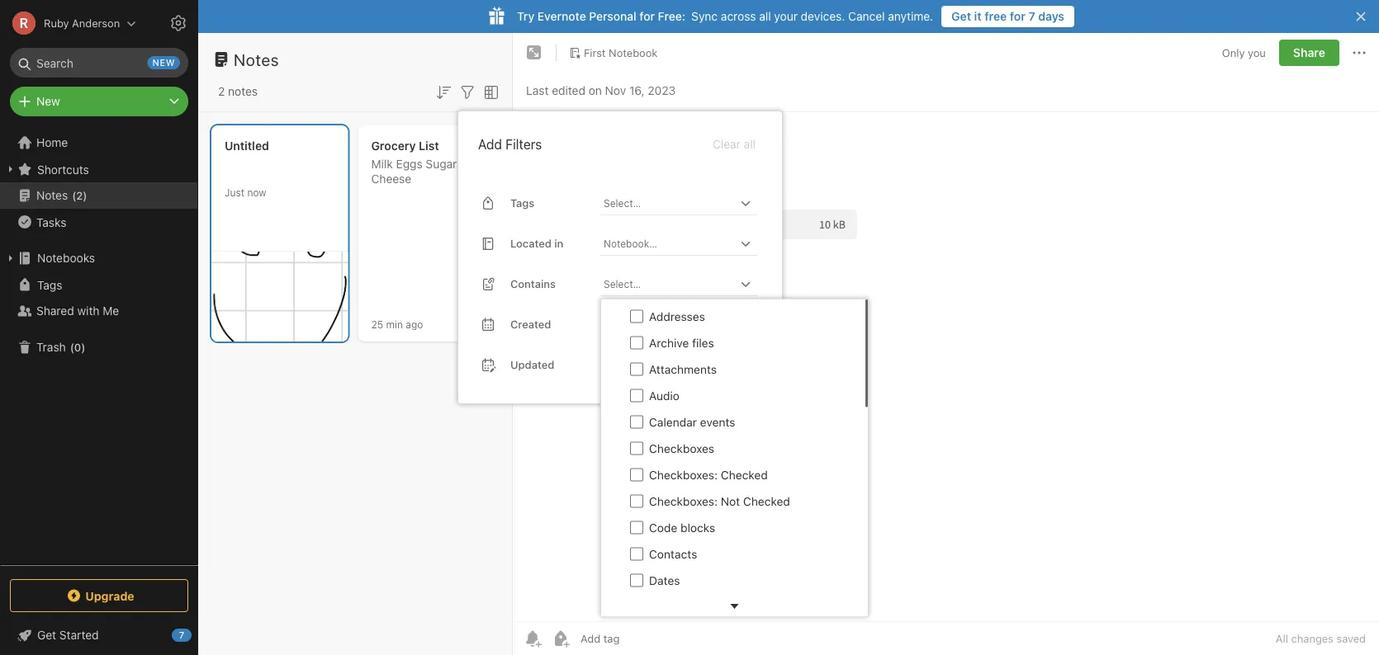Task type: locate. For each thing, give the bounding box(es) containing it.
0 vertical spatial  input text field
[[602, 191, 736, 215]]

for for free:
[[640, 9, 655, 23]]

get it free for 7 days button
[[942, 6, 1075, 27]]

it
[[974, 9, 982, 23]]

0 horizontal spatial for
[[640, 9, 655, 23]]

not
[[721, 495, 740, 509]]

 input text field down tags field
[[602, 232, 736, 255]]

checked up not at the right bottom
[[721, 469, 768, 482]]

tags up shared at the left top
[[37, 278, 62, 292]]

( right the trash
[[70, 341, 74, 354]]

2 inside 'notes ( 2 )'
[[76, 189, 83, 202]]

add filters
[[478, 137, 542, 152]]

for left free:
[[640, 9, 655, 23]]

7 inside button
[[1029, 9, 1035, 23]]

just now
[[225, 187, 266, 198]]

0 horizontal spatial 2
[[76, 189, 83, 202]]

 input text field for located in
[[602, 232, 736, 255]]

2  input text field from the top
[[602, 232, 736, 255]]

share
[[1293, 46, 1326, 59]]

dates
[[649, 574, 680, 588]]

checkboxes: up code blocks
[[649, 495, 718, 509]]

clear all button
[[711, 134, 757, 154]]

( inside trash ( 0 )
[[70, 341, 74, 354]]

ago
[[406, 319, 423, 330]]

for right free
[[1010, 9, 1026, 23]]

1 vertical spatial all
[[744, 137, 756, 151]]

) inside trash ( 0 )
[[81, 341, 85, 354]]

0 vertical spatial )
[[83, 189, 87, 202]]

days
[[1038, 9, 1065, 23]]

2 checkboxes: from the top
[[649, 495, 718, 509]]

1 checkboxes: from the top
[[649, 469, 718, 482]]

( inside 'notes ( 2 )'
[[72, 189, 76, 202]]

notes up notes
[[234, 50, 279, 69]]

tags inside 'button'
[[37, 278, 62, 292]]

) down shortcuts button
[[83, 189, 87, 202]]

addresses
[[649, 310, 705, 324]]

1 vertical spatial 7
[[179, 631, 184, 641]]

changes
[[1291, 633, 1334, 645]]

archive files
[[649, 336, 714, 350]]

1 vertical spatial notes
[[36, 189, 68, 202]]

clear
[[713, 137, 741, 151]]

get left started
[[37, 629, 56, 643]]

get inside get it free for 7 days button
[[952, 9, 971, 23]]

1 horizontal spatial 2
[[218, 85, 225, 98]]

for for 7
[[1010, 9, 1026, 23]]

first notebook button
[[563, 41, 663, 64]]

anderson
[[72, 17, 120, 29]]

2
[[218, 85, 225, 98], [76, 189, 83, 202]]

1 horizontal spatial get
[[952, 9, 971, 23]]

checkboxes: checked
[[649, 469, 768, 482]]

0 vertical spatial notes
[[234, 50, 279, 69]]

2 inside note list element
[[218, 85, 225, 98]]

0 vertical spatial get
[[952, 9, 971, 23]]

2 vertical spatial  input text field
[[602, 272, 736, 296]]

Add filters field
[[458, 81, 477, 102]]

1 vertical spatial checkboxes:
[[649, 495, 718, 509]]

tags button
[[0, 272, 197, 298]]

notes for notes ( 2 )
[[36, 189, 68, 202]]

1 for from the left
[[640, 9, 655, 23]]

checked
[[721, 469, 768, 482], [743, 495, 790, 509]]

Sort options field
[[434, 81, 453, 102]]

sugar
[[426, 157, 457, 171]]

Select397 checkbox
[[630, 442, 643, 455]]

expand notebooks image
[[4, 252, 17, 265]]

shortcuts button
[[0, 156, 197, 183]]

notes inside note list element
[[234, 50, 279, 69]]

2 left notes
[[218, 85, 225, 98]]

2 for from the left
[[1010, 9, 1026, 23]]

7 left 'days'
[[1029, 9, 1035, 23]]

2 down shortcuts
[[76, 189, 83, 202]]

1 vertical spatial 2
[[76, 189, 83, 202]]

1 vertical spatial  input text field
[[602, 232, 736, 255]]

25 min ago
[[371, 319, 423, 330]]

1 horizontal spatial for
[[1010, 9, 1026, 23]]

0 horizontal spatial 7
[[179, 631, 184, 641]]

 input text field inside located in field
[[602, 232, 736, 255]]

0 vertical spatial 2
[[218, 85, 225, 98]]

1 vertical spatial get
[[37, 629, 56, 643]]

row group containing addresses
[[601, 300, 866, 656]]

 input text field inside contains field
[[602, 272, 736, 296]]

notes up tasks
[[36, 189, 68, 202]]

tree
[[0, 130, 198, 565]]

checkboxes: down checkboxes
[[649, 469, 718, 482]]

get
[[952, 9, 971, 23], [37, 629, 56, 643]]

1 vertical spatial tags
[[37, 278, 62, 292]]

shortcuts
[[37, 163, 89, 176]]

checked right not at the right bottom
[[743, 495, 790, 509]]

events
[[700, 416, 735, 429]]

more actions image
[[1350, 43, 1369, 63]]

tasks button
[[0, 209, 197, 235]]

 input text field up the addresses
[[602, 272, 736, 296]]

all right clear
[[744, 137, 756, 151]]

16,
[[629, 84, 645, 97]]

calendar
[[649, 416, 697, 429]]

(
[[72, 189, 76, 202], [70, 341, 74, 354]]

More actions field
[[1350, 40, 1369, 66]]

for inside get it free for 7 days button
[[1010, 9, 1026, 23]]

0 vertical spatial checkboxes:
[[649, 469, 718, 482]]

)
[[83, 189, 87, 202], [81, 341, 85, 354]]

row group
[[601, 300, 866, 656]]

0 vertical spatial tags
[[510, 197, 535, 209]]

1 horizontal spatial 7
[[1029, 9, 1035, 23]]

( down shortcuts
[[72, 189, 76, 202]]

min
[[386, 319, 403, 330]]

 input text field for tags
[[602, 191, 736, 215]]

get inside "help and learning task checklist" field
[[37, 629, 56, 643]]

just
[[225, 187, 245, 198]]

eggs
[[396, 157, 423, 171]]

7 left the click to collapse image
[[179, 631, 184, 641]]

1 vertical spatial )
[[81, 341, 85, 354]]

0 horizontal spatial all
[[744, 137, 756, 151]]

created
[[510, 318, 551, 331]]

0 vertical spatial 7
[[1029, 9, 1035, 23]]

1 horizontal spatial all
[[759, 9, 771, 23]]

Select394 checkbox
[[630, 363, 643, 376]]

code
[[649, 521, 678, 535]]

1  input text field from the top
[[602, 191, 736, 215]]

) inside 'notes ( 2 )'
[[83, 189, 87, 202]]

files
[[692, 336, 714, 350]]

Note Editor text field
[[513, 112, 1379, 622]]

7 inside "help and learning task checklist" field
[[179, 631, 184, 641]]

shared with me link
[[0, 298, 197, 325]]

Select402 checkbox
[[630, 574, 643, 587]]

settings image
[[168, 13, 188, 33]]

note list element
[[198, 33, 513, 656]]

1 horizontal spatial notes
[[234, 50, 279, 69]]

only you
[[1222, 46, 1266, 59]]

 input text field up located in field
[[602, 191, 736, 215]]

Add tag field
[[579, 632, 703, 646]]

Select392 checkbox
[[630, 310, 643, 323]]

( for notes
[[72, 189, 76, 202]]

blocks
[[681, 521, 715, 535]]

7
[[1029, 9, 1035, 23], [179, 631, 184, 641]]

2 notes
[[218, 85, 258, 98]]

) right the trash
[[81, 341, 85, 354]]

first
[[584, 46, 606, 59]]

ruby
[[44, 17, 69, 29]]

0 horizontal spatial tags
[[37, 278, 62, 292]]

all left your
[[759, 9, 771, 23]]

tags up located on the top of page
[[510, 197, 535, 209]]

0
[[74, 341, 81, 354]]

0 vertical spatial (
[[72, 189, 76, 202]]

get left "it"
[[952, 9, 971, 23]]

devices.
[[801, 9, 845, 23]]

0 horizontal spatial get
[[37, 629, 56, 643]]

archive
[[649, 336, 689, 350]]

 input text field inside tags field
[[602, 191, 736, 215]]

3  input text field from the top
[[602, 272, 736, 296]]

1 vertical spatial (
[[70, 341, 74, 354]]

checkboxes: for checkboxes: not checked
[[649, 495, 718, 509]]

Select398 checkbox
[[630, 468, 643, 482]]

try
[[517, 9, 535, 23]]

0 horizontal spatial notes
[[36, 189, 68, 202]]

checkboxes:
[[649, 469, 718, 482], [649, 495, 718, 509]]

 input text field
[[602, 191, 736, 215], [602, 232, 736, 255], [602, 272, 736, 296]]

calendar events
[[649, 416, 735, 429]]

for
[[640, 9, 655, 23], [1010, 9, 1026, 23]]

25
[[371, 319, 383, 330]]

cancel
[[848, 9, 885, 23]]

code blocks
[[649, 521, 715, 535]]



Task type: vqa. For each thing, say whether or not it's contained in the screenshot.
tab
no



Task type: describe. For each thing, give the bounding box(es) containing it.
Search text field
[[21, 48, 177, 78]]

grocery list milk eggs sugar cheese
[[371, 139, 457, 186]]

new
[[152, 57, 175, 68]]

clear all
[[713, 137, 756, 151]]

milk
[[371, 157, 393, 171]]

contains
[[510, 278, 556, 290]]

share button
[[1279, 40, 1340, 66]]

attachments
[[649, 363, 717, 376]]

add filters image
[[458, 82, 477, 102]]

try evernote personal for free: sync across all your devices. cancel anytime.
[[517, 9, 933, 23]]

notes for notes
[[234, 50, 279, 69]]

notes ( 2 )
[[36, 189, 87, 202]]

add a reminder image
[[523, 629, 543, 649]]

all
[[1276, 633, 1288, 645]]

Help and Learning task checklist field
[[0, 623, 198, 649]]

thumbnail image
[[211, 252, 348, 342]]

notes
[[228, 85, 258, 98]]

located
[[510, 237, 552, 250]]

tree containing home
[[0, 130, 198, 565]]

sync
[[691, 9, 718, 23]]

Account field
[[0, 7, 136, 40]]

checkboxes: not checked
[[649, 495, 790, 509]]

0 vertical spatial all
[[759, 9, 771, 23]]

edited
[[552, 84, 586, 97]]

all changes saved
[[1276, 633, 1366, 645]]

1 horizontal spatial tags
[[510, 197, 535, 209]]

tasks
[[36, 215, 66, 229]]

 input text field for contains
[[602, 272, 736, 296]]

cheese
[[371, 172, 411, 186]]

Select399 checkbox
[[630, 495, 643, 508]]

notebooks link
[[0, 245, 197, 272]]

first notebook
[[584, 46, 658, 59]]

home link
[[0, 130, 198, 156]]

last
[[526, 84, 549, 97]]

updated
[[510, 359, 555, 371]]

Located in field
[[600, 232, 757, 256]]

now
[[247, 187, 266, 198]]

Select395 checkbox
[[630, 389, 643, 402]]

only
[[1222, 46, 1245, 59]]

untitled
[[225, 139, 269, 153]]

nov
[[605, 84, 626, 97]]

trash
[[36, 341, 66, 354]]

saved
[[1337, 633, 1366, 645]]

Tags field
[[600, 191, 757, 215]]

personal
[[589, 9, 637, 23]]

trash ( 0 )
[[36, 341, 85, 354]]

contacts
[[649, 548, 697, 561]]

grocery
[[371, 139, 416, 153]]

click to collapse image
[[192, 625, 204, 645]]

notebooks
[[37, 251, 95, 265]]

upgrade button
[[10, 580, 188, 613]]

you
[[1248, 46, 1266, 59]]

audio
[[649, 389, 680, 403]]

new search field
[[21, 48, 180, 78]]

checkboxes: for checkboxes: checked
[[649, 469, 718, 482]]

me
[[103, 304, 119, 318]]

last edited on nov 16, 2023
[[526, 84, 676, 97]]

on
[[589, 84, 602, 97]]

list
[[419, 139, 439, 153]]

shared with me
[[36, 304, 119, 318]]

shared
[[36, 304, 74, 318]]

Select400 checkbox
[[630, 521, 643, 534]]

Select396 checkbox
[[630, 416, 643, 429]]

add tag image
[[551, 629, 571, 649]]

in
[[554, 237, 564, 250]]

free:
[[658, 9, 686, 23]]

upgrade
[[85, 590, 134, 603]]

evernote
[[538, 9, 586, 23]]

Select393 checkbox
[[630, 336, 643, 349]]

View options field
[[477, 81, 501, 102]]

new
[[36, 95, 60, 108]]

home
[[36, 136, 68, 149]]

expand note image
[[524, 43, 544, 63]]

note window element
[[513, 33, 1379, 656]]

located in
[[510, 237, 564, 250]]

get for get it free for 7 days
[[952, 9, 971, 23]]

( for trash
[[70, 341, 74, 354]]

your
[[774, 9, 798, 23]]

add
[[478, 137, 502, 152]]

Select401 checkbox
[[630, 548, 643, 561]]

) for trash
[[81, 341, 85, 354]]

free
[[985, 9, 1007, 23]]

started
[[59, 629, 99, 643]]

get it free for 7 days
[[952, 9, 1065, 23]]

2023
[[648, 84, 676, 97]]

) for notes
[[83, 189, 87, 202]]

Contains field
[[600, 272, 757, 296]]

0 vertical spatial checked
[[721, 469, 768, 482]]

ruby anderson
[[44, 17, 120, 29]]

Select403 checkbox
[[630, 601, 643, 614]]

across
[[721, 9, 756, 23]]

get for get started
[[37, 629, 56, 643]]

with
[[77, 304, 100, 318]]

new button
[[10, 87, 188, 116]]

1 vertical spatial checked
[[743, 495, 790, 509]]

anytime.
[[888, 9, 933, 23]]

get started
[[37, 629, 99, 643]]

all inside button
[[744, 137, 756, 151]]



